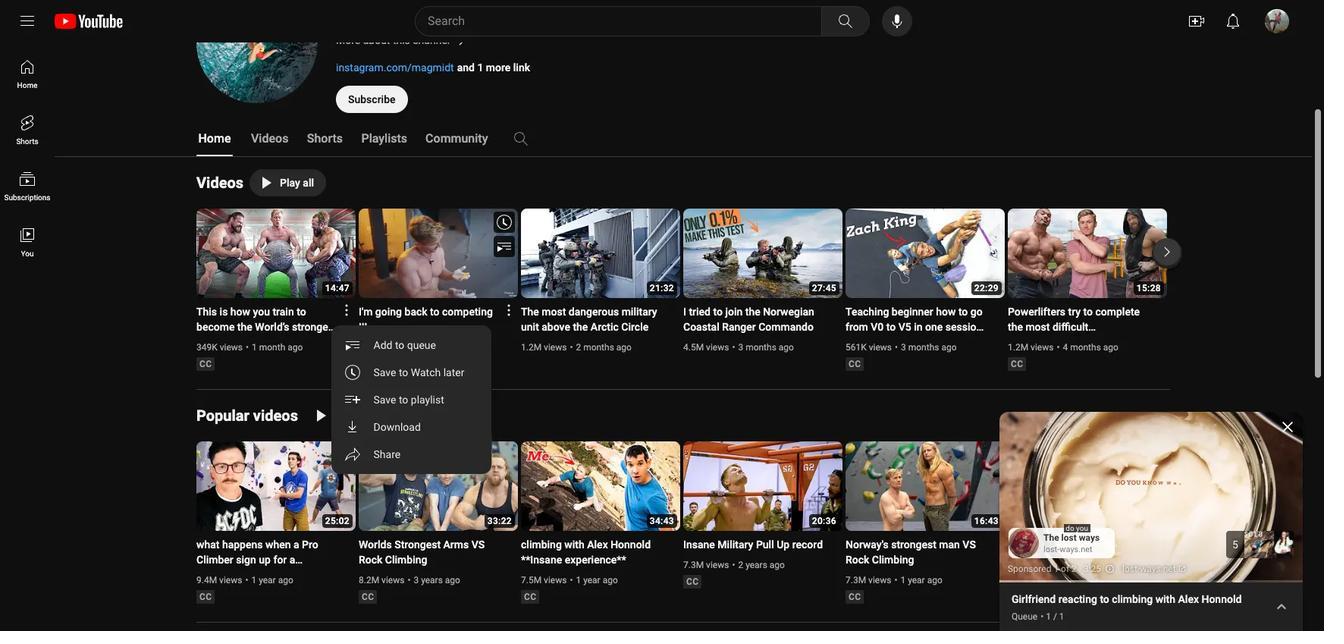 Task type: describe. For each thing, give the bounding box(es) containing it.
commando
[[759, 321, 814, 333]]

4.5m views
[[683, 342, 729, 353]]

9.4m
[[196, 575, 217, 586]]

33:22 link
[[359, 441, 518, 533]]

pull
[[756, 539, 774, 551]]

0 vertical spatial videos
[[251, 131, 289, 146]]

ago for norway's strongest man vs rock climbing
[[927, 575, 943, 586]]

the for the most dangerous military unit above the arctic circle
[[521, 306, 539, 318]]

27 minutes, 45 seconds element
[[812, 283, 837, 294]]

23 minutes, 3 seconds element
[[1137, 516, 1161, 526]]

cc for what happens when a pro climber sign up for a beginner course
[[200, 592, 212, 602]]

ago for insane military pull up record
[[770, 560, 785, 570]]

to inside powerlifters try to complete the most difficult calisthenics exercises
[[1084, 306, 1093, 318]]

to inside this is how you train to become the world's strongest man
[[297, 306, 306, 318]]

lrrp
[[1008, 569, 1034, 581]]

train
[[273, 306, 294, 318]]

my ad center image
[[1105, 558, 1115, 580]]

climbing with alex honnold **insane experience**
[[521, 539, 651, 566]]

14:47
[[325, 283, 350, 294]]

subscriptions link
[[3, 158, 52, 214]]

ago for i tried to join the norwegian coastal ranger commando
[[779, 342, 794, 353]]

the inside this is how you train to become the world's strongest man
[[237, 321, 252, 333]]

8.2m views
[[359, 575, 405, 586]]

14 minutes, 47 seconds element
[[325, 283, 350, 294]]

join inside most brutal military test ever - i tried to join the norwegian lrrp sqn
[[1056, 554, 1074, 566]]

save for save to playlist
[[374, 394, 397, 406]]

7.3m views for insane military pull up record
[[683, 560, 729, 570]]

months for going
[[422, 342, 452, 353]]

norwegian inside most brutal military test ever - i tried to join the norwegian lrrp sqn
[[1094, 554, 1145, 566]]

strongest inside this is how you train to become the world's strongest man
[[292, 321, 337, 333]]

months for tried
[[746, 342, 777, 353]]

months for beginner
[[909, 342, 939, 353]]

worlds strongest arms vs rock climbing
[[359, 539, 485, 566]]

2 inside the youtube video player element
[[1072, 564, 1077, 574]]

insane military pull up record link
[[683, 537, 825, 552]]

0 vertical spatial a
[[294, 539, 299, 551]]

8.2m
[[359, 575, 379, 586]]

instagram.com/magmidt and 1 more link
[[336, 61, 530, 74]]

arctic
[[591, 321, 619, 333]]

share option
[[332, 441, 492, 468]]

i inside most brutal military test ever - i tried to join the norwegian lrrp sqn
[[1014, 554, 1017, 566]]

to right v0
[[887, 321, 896, 333]]

25:02 link
[[196, 441, 356, 533]]

views for going
[[382, 342, 405, 353]]

views for strongest
[[382, 575, 405, 586]]

v5
[[899, 321, 912, 333]]

14:47 link
[[196, 209, 356, 300]]

test
[[1104, 539, 1122, 551]]

save to playlist
[[374, 394, 445, 406]]

cc for this is how you train to become the world's strongest man
[[200, 359, 212, 369]]

tab list containing home
[[196, 121, 647, 157]]

insane
[[683, 539, 715, 551]]

for
[[273, 554, 287, 566]]

vs for norway's strongest man vs rock climbing
[[963, 539, 976, 551]]

girlfriend
[[1012, 593, 1056, 605]]

all for play all text box
[[303, 177, 314, 189]]

the for the lost ways lost-ways.net
[[1044, 533, 1059, 543]]

home inside tab list
[[198, 131, 231, 146]]

cc for worlds strongest arms vs rock climbing
[[362, 592, 374, 602]]

instagram.com/magmidt
[[336, 61, 454, 74]]

views for brutal
[[1023, 575, 1046, 586]]

to right add
[[396, 339, 405, 351]]

7.5m
[[521, 575, 542, 586]]

download
[[374, 421, 421, 433]]

1 right /
[[1060, 611, 1065, 622]]

Subscribe text field
[[348, 93, 396, 105]]

queue
[[408, 339, 437, 351]]

the most dangerous military unit above the arctic circle
[[521, 306, 657, 333]]

years for military
[[1063, 575, 1085, 586]]

7.5m views
[[521, 575, 567, 586]]

download option
[[332, 413, 492, 441]]

king
[[877, 336, 899, 348]]

most brutal military test ever - i tried to join the norwegian lrrp sqn
[[1008, 539, 1145, 581]]

23:03
[[1137, 516, 1161, 526]]

2 for dangerous
[[576, 342, 581, 353]]

home link
[[3, 46, 52, 102]]

4 months ago
[[1063, 342, 1119, 353]]

subscribers
[[430, 10, 485, 22]]

link
[[513, 61, 530, 74]]

girlfriend reacting to climbing with alex honnold link
[[1012, 592, 1267, 607]]

girlfriend reacting to climbing with alex honnold queue • 1 / 1
[[1012, 593, 1242, 622]]

22:29 link
[[846, 209, 1005, 300]]

most inside powerlifters try to complete the most difficult calisthenics exercises
[[1026, 321, 1050, 333]]

0 horizontal spatial shorts
[[16, 137, 38, 146]]

climbing for strongest
[[385, 554, 427, 566]]

how for you
[[230, 306, 250, 318]]

0 horizontal spatial videos
[[196, 174, 244, 192]]

this
[[393, 34, 410, 46]]

lost- inside the lost ways lost-ways.net
[[1044, 544, 1060, 554]]

join inside i tried to join the norwegian coastal ranger commando
[[726, 306, 743, 318]]

avatar image image
[[1265, 9, 1290, 33]]

1 down experience**
[[576, 575, 581, 586]]

the inside most brutal military test ever - i tried to join the norwegian lrrp sqn
[[1076, 554, 1091, 566]]

the lost ways lost-ways.net
[[1044, 533, 1100, 554]]

33 minutes, 22 seconds element
[[488, 516, 512, 526]]

views for military
[[706, 560, 729, 570]]

play for play all text field
[[334, 410, 355, 422]]

pro
[[302, 539, 318, 551]]

cc for insane military pull up record
[[687, 577, 699, 587]]

to inside girlfriend reacting to climbing with alex honnold queue • 1 / 1
[[1100, 593, 1110, 605]]

dangerous
[[569, 306, 619, 318]]

norway's
[[846, 539, 889, 551]]

youtube video player element
[[996, 412, 1303, 586]]

lost-ways.net link
[[1123, 560, 1186, 579]]

1.2m for the most dangerous military unit above the arctic circle
[[521, 342, 542, 353]]

experience**
[[565, 554, 626, 566]]

21:32 link
[[521, 209, 680, 300]]

calisthenics
[[1008, 336, 1067, 348]]

20 minutes, 36 seconds element
[[812, 516, 837, 526]]

difficult
[[1053, 321, 1089, 333]]

years for pull
[[746, 560, 768, 570]]

15 minutes, 28 seconds element
[[1137, 283, 1161, 294]]

session
[[946, 321, 983, 333]]

cc for climbing with alex honnold **insane experience**
[[524, 592, 537, 602]]

norwegian inside i tried to join the norwegian coastal ranger commando
[[763, 306, 815, 318]]

views for happens
[[219, 575, 242, 586]]

competing
[[442, 306, 493, 318]]

1 right and
[[477, 61, 484, 74]]

tried inside i tried to join the norwegian coastal ranger commando
[[689, 306, 711, 318]]

of
[[1061, 564, 1070, 574]]

rock for worlds strongest arms vs rock climbing
[[359, 554, 383, 566]]

1 vertical spatial you
[[1077, 524, 1089, 532]]

cc for most brutal military test ever - i tried to join the norwegian lrrp sqn
[[1011, 592, 1024, 602]]

complete
[[1096, 306, 1140, 318]]

videos link
[[196, 172, 244, 193]]

Play all text field
[[280, 177, 314, 189]]

about
[[363, 34, 390, 46]]

i'm going back to competing !!! link
[[359, 304, 500, 335]]

349k
[[196, 342, 218, 353]]

strongest inside norway's strongest man vs rock climbing
[[891, 539, 937, 551]]

1 year ago for experience**
[[576, 575, 618, 586]]

channel
[[413, 34, 450, 46]]

33:22
[[488, 516, 512, 526]]

beginner inside teaching beginner how to go from v0 to v5 in one session |   zach king
[[892, 306, 934, 318]]

girlfriend reacting to climbing with alex honnold by magnus midtbø 36 minutes element
[[1012, 592, 1267, 607]]

to left playlist
[[399, 394, 409, 406]]

add to queue option
[[332, 332, 492, 359]]

25:02
[[325, 516, 350, 526]]

add to queue
[[374, 339, 437, 351]]

3:25
[[1084, 564, 1101, 574]]

16:43
[[975, 516, 999, 526]]

22 minutes, 29 seconds element
[[975, 283, 999, 294]]

military inside most brutal military test ever - i tried to join the norwegian lrrp sqn
[[1065, 539, 1101, 551]]

and 1 more link button
[[457, 61, 530, 74]]

one
[[925, 321, 943, 333]]

561k views
[[846, 342, 892, 353]]

worlds strongest arms vs rock climbing link
[[359, 537, 500, 567]]

do you
[[1066, 524, 1089, 532]]

2 for pull
[[738, 560, 744, 570]]

v0
[[871, 321, 884, 333]]

2 years ago for pull
[[738, 560, 785, 570]]

popular videos
[[196, 407, 298, 425]]

1 left month
[[252, 342, 257, 353]]

play all for play all text field
[[334, 410, 369, 422]]

1 horizontal spatial shorts
[[307, 131, 343, 146]]

and
[[457, 61, 475, 74]]

960k views
[[359, 342, 405, 353]]

cc for teaching beginner how to go from v0 to v5 in one session |   zach king
[[849, 359, 861, 369]]

sign
[[236, 554, 256, 566]]

27:45 link
[[683, 209, 843, 300]]

15:28 link
[[1008, 209, 1167, 300]]

1 right •
[[1046, 611, 1051, 622]]

1.99 million subscribers element
[[397, 10, 485, 22]]

1.99m
[[397, 10, 427, 22]]

become
[[196, 321, 235, 333]]

ago for the most dangerous military unit above the arctic circle
[[617, 342, 632, 353]]

/
[[1054, 611, 1057, 622]]

1 down norway's strongest man vs rock climbing
[[901, 575, 906, 586]]

1 down sign
[[251, 575, 257, 586]]

21 minutes, 32 seconds element
[[650, 283, 674, 294]]

save to watch later option
[[332, 359, 492, 386]]

shorts link
[[3, 102, 52, 158]]

months for try
[[1070, 342, 1101, 353]]

0 horizontal spatial 3
[[414, 575, 419, 586]]

later
[[444, 366, 465, 379]]

seek slider slider
[[996, 571, 1303, 586]]

exercises
[[1069, 336, 1114, 348]]

world's
[[255, 321, 289, 333]]

16 minutes, 43 seconds element
[[975, 516, 999, 526]]



Task type: locate. For each thing, give the bounding box(es) containing it.
playlists
[[361, 131, 407, 146]]

cc for norway's strongest man vs rock climbing
[[849, 592, 861, 602]]

cc down 7.5m
[[524, 592, 537, 602]]

shorts up play all text box
[[307, 131, 343, 146]]

0 horizontal spatial the
[[521, 306, 539, 318]]

1 horizontal spatial beginner
[[892, 306, 934, 318]]

1 vertical spatial tried
[[1020, 554, 1042, 566]]

1 left of
[[1054, 564, 1059, 574]]

0 horizontal spatial climbing
[[521, 539, 562, 551]]

1 year ago down "up"
[[251, 575, 293, 586]]

0 horizontal spatial 1.2m views
[[521, 342, 567, 353]]

2 year from the left
[[583, 575, 601, 586]]

1 vertical spatial 7.3m views
[[846, 575, 892, 586]]

views for is
[[220, 342, 243, 353]]

22:29
[[975, 283, 999, 294]]

home up shorts link on the left top of page
[[17, 81, 38, 90]]

the inside powerlifters try to complete the most difficult calisthenics exercises
[[1008, 321, 1023, 333]]

1 vertical spatial with
[[1156, 593, 1176, 605]]

list box
[[332, 325, 492, 474]]

to inside most brutal military test ever - i tried to join the norwegian lrrp sqn
[[1044, 554, 1054, 566]]

what
[[196, 539, 220, 551]]

add
[[374, 339, 393, 351]]

happens
[[222, 539, 263, 551]]

34:43 link
[[521, 441, 680, 533]]

0 vertical spatial play all link
[[250, 169, 326, 196]]

ago down norway's strongest man vs rock climbing link
[[927, 575, 943, 586]]

views right 4.5m
[[706, 342, 729, 353]]

3 months ago for v5
[[901, 342, 957, 353]]

play all link
[[250, 169, 326, 196], [304, 402, 381, 429]]

play
[[280, 177, 300, 189], [334, 410, 355, 422]]

ago for climbing with alex honnold **insane experience**
[[603, 575, 618, 586]]

1 horizontal spatial 3
[[738, 342, 744, 353]]

7.3m views down norway's
[[846, 575, 892, 586]]

year for climbing
[[908, 575, 925, 586]]

1 year from the left
[[259, 575, 276, 586]]

views down sponsored
[[1023, 575, 1046, 586]]

to left go
[[959, 306, 968, 318]]

cc down insane
[[687, 577, 699, 587]]

2 save from the top
[[374, 394, 397, 406]]

2 years ago down ·
[[1056, 575, 1102, 586]]

0 vertical spatial save
[[374, 366, 397, 379]]

2 1.2m views from the left
[[1008, 342, 1054, 353]]

3 months from the left
[[746, 342, 777, 353]]

powerlifters try to complete the most difficult calisthenics exercises
[[1008, 306, 1140, 348]]

0 horizontal spatial 1 year ago
[[251, 575, 293, 586]]

to up coastal
[[713, 306, 723, 318]]

man inside norway's strongest man vs rock climbing
[[939, 539, 960, 551]]

i right -
[[1014, 554, 1017, 566]]

0 horizontal spatial 2 months ago
[[414, 342, 470, 353]]

norway's strongest man vs rock climbing
[[846, 539, 976, 566]]

climbing
[[521, 539, 562, 551], [1112, 593, 1153, 605]]

months right 4 on the bottom of page
[[1070, 342, 1101, 353]]

5 months from the left
[[1070, 342, 1101, 353]]

watch
[[411, 366, 441, 379]]

play right videos link
[[280, 177, 300, 189]]

Play all text field
[[334, 410, 369, 422]]

home up videos link
[[198, 131, 231, 146]]

3 for ranger
[[738, 342, 744, 353]]

14:20 link
[[359, 209, 518, 300]]

norwegian down test
[[1094, 554, 1145, 566]]

views down v0
[[869, 342, 892, 353]]

14 minutes, 20 seconds element
[[488, 283, 512, 294]]

rock for norway's strongest man vs rock climbing
[[846, 554, 870, 566]]

1 vertical spatial norwegian
[[1094, 554, 1145, 566]]

honnold down 5
[[1202, 593, 1242, 605]]

home
[[17, 81, 38, 90], [198, 131, 231, 146]]

ways.net down lost
[[1060, 544, 1093, 554]]

cc down 349k
[[200, 359, 212, 369]]

20:36
[[812, 516, 837, 526]]

most
[[1008, 539, 1033, 551]]

1 horizontal spatial military
[[1065, 539, 1101, 551]]

more about this channel link
[[336, 31, 791, 49]]

-
[[1008, 554, 1012, 566]]

ago for powerlifters try to complete the most difficult calisthenics exercises
[[1104, 342, 1119, 353]]

lost- inside lost-ways.net link
[[1123, 564, 1140, 574]]

community
[[426, 131, 488, 146]]

views for try
[[1031, 342, 1054, 353]]

1 horizontal spatial climbing
[[1112, 593, 1153, 605]]

1.2m for powerlifters try to complete the most difficult calisthenics exercises
[[1008, 342, 1029, 353]]

climbing inside norway's strongest man vs rock climbing
[[872, 554, 914, 566]]

0 vertical spatial 7.3m
[[683, 560, 704, 570]]

years for arms
[[421, 575, 443, 586]]

arms
[[443, 539, 469, 551]]

3 months ago for commando
[[738, 342, 794, 353]]

1 vertical spatial 7.3m
[[846, 575, 866, 586]]

up
[[259, 554, 271, 566]]

3 year from the left
[[908, 575, 925, 586]]

0 horizontal spatial 7.3m
[[683, 560, 704, 570]]

year down experience**
[[583, 575, 601, 586]]

34:43
[[650, 516, 674, 526]]

save for save to watch later
[[374, 366, 397, 379]]

rock inside "worlds strongest arms vs rock climbing"
[[359, 554, 383, 566]]

0 vertical spatial lost-
[[1044, 544, 1060, 554]]

1 horizontal spatial climbing
[[872, 554, 914, 566]]

subscribe
[[348, 93, 396, 105]]

2 horizontal spatial years
[[1063, 575, 1085, 586]]

sqn
[[1037, 569, 1058, 581]]

you inside this is how you train to become the world's strongest man
[[253, 306, 270, 318]]

i tried to join the norwegian coastal ranger commando
[[683, 306, 815, 333]]

with up experience**
[[565, 539, 585, 551]]

views
[[220, 342, 243, 353], [382, 342, 405, 353], [544, 342, 567, 353], [706, 342, 729, 353], [869, 342, 892, 353], [1031, 342, 1054, 353], [706, 560, 729, 570], [219, 575, 242, 586], [382, 575, 405, 586], [544, 575, 567, 586], [869, 575, 892, 586], [1023, 575, 1046, 586]]

1 year ago for climbing
[[901, 575, 943, 586]]

0 vertical spatial man
[[196, 336, 217, 348]]

1.2m down powerlifters
[[1008, 342, 1029, 353]]

queue
[[1012, 611, 1038, 622]]

play all link right videos link
[[250, 169, 326, 196]]

cc down norway's
[[849, 592, 861, 602]]

!!!
[[359, 321, 367, 333]]

ways.net inside the lost ways lost-ways.net
[[1060, 544, 1093, 554]]

ago down arms
[[445, 575, 460, 586]]

1 vertical spatial videos
[[196, 174, 244, 192]]

months for most
[[583, 342, 614, 353]]

0 horizontal spatial vs
[[472, 539, 485, 551]]

2 months ago down arctic
[[576, 342, 632, 353]]

0 horizontal spatial alex
[[587, 539, 608, 551]]

3 down ranger
[[738, 342, 744, 353]]

year for climber
[[259, 575, 276, 586]]

0 horizontal spatial ways.net
[[1060, 544, 1093, 554]]

the inside the most dangerous military unit above the arctic circle
[[521, 306, 539, 318]]

i inside i tried to join the norwegian coastal ranger commando
[[683, 306, 686, 318]]

0 horizontal spatial home
[[17, 81, 38, 90]]

views right 7.5m
[[544, 575, 567, 586]]

views for with
[[544, 575, 567, 586]]

0 horizontal spatial 2 years ago
[[738, 560, 785, 570]]

3 1 year ago from the left
[[901, 575, 943, 586]]

strongest right norway's
[[891, 539, 937, 551]]

1 vertical spatial home
[[198, 131, 231, 146]]

views for most
[[544, 342, 567, 353]]

2 years ago for military
[[1056, 575, 1102, 586]]

the inside the most dangerous military unit above the arctic circle
[[573, 321, 588, 333]]

ways.net down ever
[[1140, 564, 1176, 574]]

more
[[336, 34, 361, 46]]

alex up experience**
[[587, 539, 608, 551]]

a right for
[[290, 554, 295, 566]]

2 1 year ago from the left
[[576, 575, 618, 586]]

0 horizontal spatial you
[[253, 306, 270, 318]]

2 for military
[[1056, 575, 1061, 586]]

home inside home link
[[17, 81, 38, 90]]

to inside i tried to join the norwegian coastal ranger commando
[[713, 306, 723, 318]]

year down norway's strongest man vs rock climbing link
[[908, 575, 925, 586]]

i'm going back to competing !!!
[[359, 306, 493, 333]]

0 horizontal spatial with
[[565, 539, 585, 551]]

None search field
[[388, 6, 873, 36]]

ago down experience**
[[603, 575, 618, 586]]

7.3m views down insane
[[683, 560, 729, 570]]

ago down commando
[[779, 342, 794, 353]]

561k
[[846, 342, 867, 353]]

1 horizontal spatial strongest
[[891, 539, 937, 551]]

1 horizontal spatial home
[[198, 131, 231, 146]]

climbing down norway's
[[872, 554, 914, 566]]

4
[[1063, 342, 1068, 353]]

0 horizontal spatial years
[[421, 575, 443, 586]]

you
[[21, 250, 34, 258]]

list box containing add to queue
[[332, 325, 492, 474]]

1 save from the top
[[374, 366, 397, 379]]

2 rock from the left
[[846, 554, 870, 566]]

1.2m views for most
[[1008, 342, 1054, 353]]

0 horizontal spatial lost-
[[1044, 544, 1060, 554]]

to inside i'm going back to competing !!!
[[430, 306, 440, 318]]

tab list
[[196, 121, 647, 157]]

1 1.2m views from the left
[[521, 342, 567, 353]]

2 years ago down pull
[[738, 560, 785, 570]]

instagram.com/magmidt link
[[336, 61, 454, 74]]

do
[[1066, 524, 1075, 532]]

2 how from the left
[[936, 306, 956, 318]]

with inside girlfriend reacting to climbing with alex honnold queue • 1 / 1
[[1156, 593, 1176, 605]]

views right 349k
[[220, 342, 243, 353]]

2 2 months ago from the left
[[576, 342, 632, 353]]

year
[[259, 575, 276, 586], [583, 575, 601, 586], [908, 575, 925, 586]]

1 horizontal spatial videos
[[251, 131, 289, 146]]

1 military from the left
[[718, 539, 754, 551]]

save to playlist option
[[332, 386, 492, 413]]

alex down seek slider slider
[[1178, 593, 1199, 605]]

1 horizontal spatial 1 year ago
[[576, 575, 618, 586]]

climbing up **insane
[[521, 539, 562, 551]]

join
[[726, 306, 743, 318], [1056, 554, 1074, 566]]

year down "up"
[[259, 575, 276, 586]]

climbing inside "worlds strongest arms vs rock climbing"
[[385, 554, 427, 566]]

from
[[846, 321, 868, 333]]

1 vertical spatial alex
[[1178, 593, 1199, 605]]

ago for what happens when a pro climber sign up for a beginner course
[[278, 575, 293, 586]]

play all link up the share
[[304, 402, 381, 429]]

views for strongest
[[869, 575, 892, 586]]

1 horizontal spatial 7.3m
[[846, 575, 866, 586]]

views down norway's
[[869, 575, 892, 586]]

1 horizontal spatial 1.2m
[[1008, 342, 1029, 353]]

1 inside the youtube video player element
[[1054, 564, 1059, 574]]

0 horizontal spatial 7.3m views
[[683, 560, 729, 570]]

1 vertical spatial all
[[357, 410, 369, 422]]

views right 8.2m
[[382, 575, 405, 586]]

1 vertical spatial a
[[290, 554, 295, 566]]

34 minutes, 43 seconds element
[[650, 516, 674, 526]]

military
[[622, 306, 657, 318]]

1 year ago for climber
[[251, 575, 293, 586]]

all for play all text field
[[357, 410, 369, 422]]

how inside teaching beginner how to go from v0 to v5 in one session |   zach king
[[936, 306, 956, 318]]

how up one
[[936, 306, 956, 318]]

climbing inside climbing with alex honnold **insane experience**
[[521, 539, 562, 551]]

more
[[486, 61, 511, 74]]

1 horizontal spatial ways.net
[[1140, 564, 1176, 574]]

cc down 960k
[[362, 359, 374, 369]]

0 vertical spatial all
[[303, 177, 314, 189]]

to right reacting
[[1100, 593, 1110, 605]]

0 horizontal spatial 1.2m
[[521, 342, 542, 353]]

this is how you train to become the world's strongest man link
[[196, 304, 338, 348]]

views for tried
[[706, 342, 729, 353]]

1 vertical spatial save
[[374, 394, 397, 406]]

cc down 7m
[[1011, 592, 1024, 602]]

2 climbing from the left
[[872, 554, 914, 566]]

vs down 16:43
[[963, 539, 976, 551]]

1 vertical spatial beginner
[[196, 569, 238, 581]]

ago for i'm going back to competing !!!
[[455, 342, 470, 353]]

1 climbing from the left
[[385, 554, 427, 566]]

1 horizontal spatial lost-
[[1123, 564, 1140, 574]]

alex inside girlfriend reacting to climbing with alex honnold queue • 1 / 1
[[1178, 593, 1199, 605]]

1 horizontal spatial 2 years ago
[[1056, 575, 1102, 586]]

a left pro
[[294, 539, 299, 551]]

norwegian up commando
[[763, 306, 815, 318]]

powerlifters
[[1008, 306, 1066, 318]]

circle
[[622, 321, 649, 333]]

1.2m views for above
[[521, 342, 567, 353]]

25 minutes, 2 seconds element
[[325, 516, 350, 526]]

1 horizontal spatial you
[[1077, 524, 1089, 532]]

you up world's
[[253, 306, 270, 318]]

cc down 8.2m
[[362, 592, 374, 602]]

1 horizontal spatial i
[[1014, 554, 1017, 566]]

1 horizontal spatial year
[[583, 575, 601, 586]]

1 months from the left
[[422, 342, 452, 353]]

0 vertical spatial ways.net
[[1060, 544, 1093, 554]]

2 months ago
[[414, 342, 470, 353], [576, 342, 632, 353]]

2 military from the left
[[1065, 539, 1101, 551]]

tried inside most brutal military test ever - i tried to join the norwegian lrrp sqn
[[1020, 554, 1042, 566]]

worlds
[[359, 539, 392, 551]]

1 year ago down experience**
[[576, 575, 618, 586]]

years down ·
[[1063, 575, 1085, 586]]

rock down worlds
[[359, 554, 383, 566]]

1 vertical spatial climbing
[[1112, 593, 1153, 605]]

1 vertical spatial 2 years ago
[[1056, 575, 1102, 586]]

2 months ago for to
[[414, 342, 470, 353]]

play all
[[280, 177, 314, 189], [334, 410, 369, 422]]

0 horizontal spatial play all
[[280, 177, 314, 189]]

vs
[[472, 539, 485, 551], [963, 539, 976, 551]]

0 horizontal spatial climbing
[[385, 554, 427, 566]]

tried up lrrp
[[1020, 554, 1042, 566]]

save to watch later
[[374, 366, 465, 379]]

cc down 9.4m
[[200, 592, 212, 602]]

year for experience**
[[583, 575, 601, 586]]

years down the insane military pull up record link
[[746, 560, 768, 570]]

0 vertical spatial norwegian
[[763, 306, 815, 318]]

2 3 months ago from the left
[[901, 342, 957, 353]]

climbing for strongest
[[872, 554, 914, 566]]

zach
[[851, 336, 875, 348]]

0 horizontal spatial i
[[683, 306, 686, 318]]

23:03 link
[[1008, 441, 1167, 533]]

the inside i tried to join the norwegian coastal ranger commando
[[745, 306, 761, 318]]

4 months from the left
[[909, 342, 939, 353]]

the inside the lost ways lost-ways.net
[[1044, 533, 1059, 543]]

how for to
[[936, 306, 956, 318]]

lost-
[[1044, 544, 1060, 554], [1123, 564, 1140, 574]]

rock inside norway's strongest man vs rock climbing
[[846, 554, 870, 566]]

beginner inside what happens when a pro climber sign up for a beginner course
[[196, 569, 238, 581]]

i up coastal
[[683, 306, 686, 318]]

to left the watch
[[399, 366, 409, 379]]

0 vertical spatial join
[[726, 306, 743, 318]]

climbing down strongest
[[385, 554, 427, 566]]

alex inside climbing with alex honnold **insane experience**
[[587, 539, 608, 551]]

ago for most brutal military test ever - i tried to join the norwegian lrrp sqn
[[1087, 575, 1102, 586]]

1 horizontal spatial all
[[357, 410, 369, 422]]

3 for to
[[901, 342, 906, 353]]

tried up coastal
[[689, 306, 711, 318]]

ago right month
[[288, 342, 303, 353]]

0 horizontal spatial rock
[[359, 554, 383, 566]]

views right 9.4m
[[219, 575, 242, 586]]

7m
[[1008, 575, 1021, 586]]

course
[[241, 569, 273, 581]]

2 horizontal spatial year
[[908, 575, 925, 586]]

vs for worlds strongest arms vs rock climbing
[[472, 539, 485, 551]]

1 horizontal spatial play
[[334, 410, 355, 422]]

1 month ago
[[252, 342, 303, 353]]

shorts up subscriptions link
[[16, 137, 38, 146]]

2 horizontal spatial 1 year ago
[[901, 575, 943, 586]]

play all for play all text box
[[280, 177, 314, 189]]

1 1.2m from the left
[[521, 342, 542, 353]]

honnold inside girlfriend reacting to climbing with alex honnold queue • 1 / 1
[[1202, 593, 1242, 605]]

0 horizontal spatial 3 months ago
[[738, 342, 794, 353]]

0 horizontal spatial military
[[718, 539, 754, 551]]

to right try
[[1084, 306, 1093, 318]]

above
[[542, 321, 570, 333]]

honnold inside climbing with alex honnold **insane experience**
[[611, 539, 651, 551]]

views down above
[[544, 342, 567, 353]]

play for play all text box
[[280, 177, 300, 189]]

ago down 3:25
[[1087, 575, 1102, 586]]

0 vertical spatial with
[[565, 539, 585, 551]]

1 1 year ago from the left
[[251, 575, 293, 586]]

1 horizontal spatial play all
[[334, 410, 369, 422]]

with inside climbing with alex honnold **insane experience**
[[565, 539, 585, 551]]

views for beginner
[[869, 342, 892, 353]]

2 left ·
[[1072, 564, 1077, 574]]

1 horizontal spatial man
[[939, 539, 960, 551]]

tried
[[689, 306, 711, 318], [1020, 554, 1042, 566]]

7.3m for insane military pull up record
[[683, 560, 704, 570]]

1 horizontal spatial 2 months ago
[[576, 342, 632, 353]]

7.3m
[[683, 560, 704, 570], [846, 575, 866, 586]]

save
[[374, 366, 397, 379], [374, 394, 397, 406]]

month
[[259, 342, 285, 353]]

2 vs from the left
[[963, 539, 976, 551]]

how inside this is how you train to become the world's strongest man
[[230, 306, 250, 318]]

0 vertical spatial 7.3m views
[[683, 560, 729, 570]]

0 vertical spatial play all
[[280, 177, 314, 189]]

2 months ago for military
[[576, 342, 632, 353]]

1 horizontal spatial with
[[1156, 593, 1176, 605]]

2 months from the left
[[583, 342, 614, 353]]

ago for this is how you train to become the world's strongest man
[[288, 342, 303, 353]]

1 vs from the left
[[472, 539, 485, 551]]

2 1.2m from the left
[[1008, 342, 1029, 353]]

ago down up
[[770, 560, 785, 570]]

3 months ago
[[738, 342, 794, 353], [901, 342, 957, 353]]

vs inside "worlds strongest arms vs rock climbing"
[[472, 539, 485, 551]]

most inside the most dangerous military unit above the arctic circle
[[542, 306, 566, 318]]

cc for powerlifters try to complete the most difficult calisthenics exercises
[[1011, 359, 1024, 369]]

try
[[1069, 306, 1081, 318]]

1 vertical spatial play all link
[[304, 402, 381, 429]]

3 months ago down one
[[901, 342, 957, 353]]

0 vertical spatial most
[[542, 306, 566, 318]]

1 vertical spatial most
[[1026, 321, 1050, 333]]

1 vertical spatial strongest
[[891, 539, 937, 551]]

years down worlds strongest arms vs rock climbing link
[[421, 575, 443, 586]]

when
[[266, 539, 291, 551]]

teaching beginner how to go from v0 to v5 in one session |   zach king
[[846, 306, 983, 348]]

1 3 months ago from the left
[[738, 342, 794, 353]]

play all left download
[[334, 410, 369, 422]]

vs inside norway's strongest man vs rock climbing
[[963, 539, 976, 551]]

months down "i tried to join the norwegian coastal ranger commando" link
[[746, 342, 777, 353]]

subscriptions
[[4, 193, 50, 202]]

beginner down climber
[[196, 569, 238, 581]]

1 horizontal spatial the
[[1044, 533, 1059, 543]]

man inside this is how you train to become the world's strongest man
[[196, 336, 217, 348]]

1 horizontal spatial vs
[[963, 539, 976, 551]]

lost- right my ad center image at right
[[1123, 564, 1140, 574]]

1 how from the left
[[230, 306, 250, 318]]

rock down norway's
[[846, 554, 870, 566]]

honnold up experience**
[[611, 539, 651, 551]]

in
[[914, 321, 923, 333]]

the up unit
[[521, 306, 539, 318]]

teaching
[[846, 306, 889, 318]]

0 vertical spatial play
[[280, 177, 300, 189]]

1 horizontal spatial how
[[936, 306, 956, 318]]

you link
[[3, 214, 52, 270]]

1 vertical spatial the
[[1044, 533, 1059, 543]]

1 rock from the left
[[359, 554, 383, 566]]

ago down complete
[[1104, 342, 1119, 353]]

ways
[[1079, 533, 1100, 543]]

7.3m down norway's
[[846, 575, 866, 586]]

7.3m views for norway's strongest man vs rock climbing
[[846, 575, 892, 586]]

0 vertical spatial honnold
[[611, 539, 651, 551]]

cc down calisthenics
[[1011, 359, 1024, 369]]

Search text field
[[428, 11, 819, 31]]

ago up later
[[455, 342, 470, 353]]

climbing inside girlfriend reacting to climbing with alex honnold queue • 1 / 1
[[1112, 593, 1153, 605]]

vs right arms
[[472, 539, 485, 551]]

ago for worlds strongest arms vs rock climbing
[[445, 575, 460, 586]]

ago for teaching beginner how to go from v0 to v5 in one session |   zach king
[[942, 342, 957, 353]]

you
[[253, 306, 270, 318], [1077, 524, 1089, 532]]

1 horizontal spatial alex
[[1178, 593, 1199, 605]]

1 vertical spatial play all
[[334, 410, 369, 422]]

20:36 link
[[683, 441, 843, 533]]

the
[[521, 306, 539, 318], [1044, 533, 1059, 543]]

ago down circle
[[617, 342, 632, 353]]

ago down for
[[278, 575, 293, 586]]

2
[[414, 342, 419, 353], [576, 342, 581, 353], [738, 560, 744, 570], [1072, 564, 1077, 574], [1056, 575, 1061, 586]]

to
[[297, 306, 306, 318], [430, 306, 440, 318], [713, 306, 723, 318], [959, 306, 968, 318], [1084, 306, 1093, 318], [887, 321, 896, 333], [396, 339, 405, 351], [399, 366, 409, 379], [399, 394, 409, 406], [1044, 554, 1054, 566], [1100, 593, 1110, 605]]

1 vertical spatial ways.net
[[1140, 564, 1176, 574]]

0 vertical spatial tried
[[689, 306, 711, 318]]

cc for i'm going back to competing !!!
[[362, 359, 374, 369]]

2 for back
[[414, 342, 419, 353]]

the
[[745, 306, 761, 318], [237, 321, 252, 333], [573, 321, 588, 333], [1008, 321, 1023, 333], [1076, 554, 1091, 566]]

to down brutal
[[1044, 554, 1054, 566]]

1 vertical spatial i
[[1014, 554, 1017, 566]]

1 2 months ago from the left
[[414, 342, 470, 353]]

0 vertical spatial i
[[683, 306, 686, 318]]

7.3m for norway's strongest man vs rock climbing
[[846, 575, 866, 586]]

3 right king
[[901, 342, 906, 353]]

0 horizontal spatial year
[[259, 575, 276, 586]]

1 vertical spatial join
[[1056, 554, 1074, 566]]

1.2m views down above
[[521, 342, 567, 353]]

0 vertical spatial climbing
[[521, 539, 562, 551]]

i
[[683, 306, 686, 318], [1014, 554, 1017, 566]]

27:45
[[812, 283, 837, 294]]

strongest
[[292, 321, 337, 333], [891, 539, 937, 551]]



Task type: vqa. For each thing, say whether or not it's contained in the screenshot.


